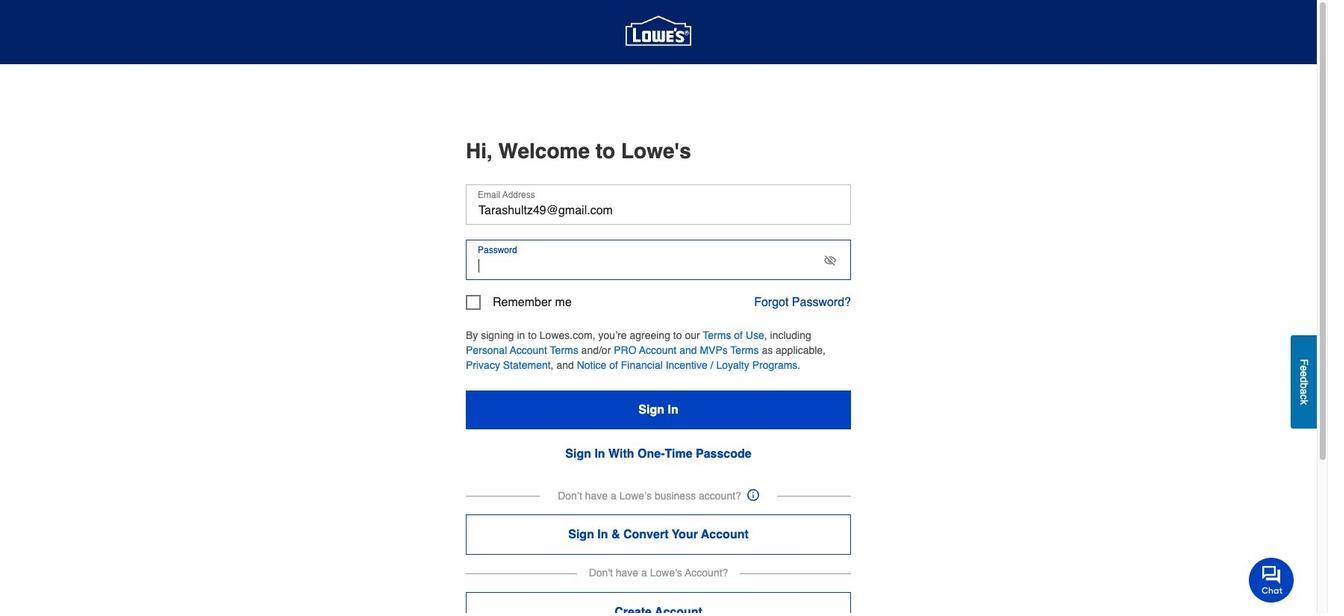 Task type: describe. For each thing, give the bounding box(es) containing it.
chat invite button image
[[1249, 557, 1295, 603]]



Task type: locate. For each thing, give the bounding box(es) containing it.
tooltip button image
[[747, 489, 759, 501]]

show password image
[[824, 255, 836, 267]]

remember me element
[[466, 295, 572, 310]]

lowe's home improvement logo image
[[626, 0, 692, 65]]

Email text field
[[466, 184, 851, 225]]

password password field
[[466, 240, 851, 280]]



Task type: vqa. For each thing, say whether or not it's contained in the screenshot.
the remember me element
yes



